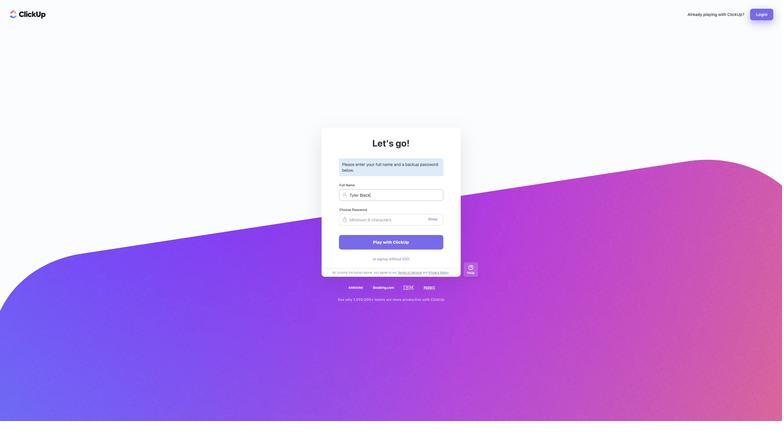 Task type: describe. For each thing, give the bounding box(es) containing it.
clicking
[[337, 271, 348, 274]]

show link
[[429, 217, 438, 221]]

policy
[[440, 271, 449, 274]]

a
[[402, 162, 405, 167]]

see why 1,000,000+ teams are more productive with clickup
[[338, 298, 445, 302]]

password
[[352, 208, 367, 212]]

Choose Password password field
[[339, 214, 444, 226]]

play with clickup button
[[339, 235, 444, 250]]

our
[[393, 271, 397, 274]]

1 vertical spatial clickup
[[431, 298, 445, 302]]

show
[[429, 217, 438, 221]]

choose
[[340, 208, 351, 212]]

1,000,000+
[[354, 298, 374, 302]]

your
[[367, 162, 375, 167]]

you
[[374, 271, 379, 274]]

clickup?
[[728, 12, 745, 17]]

privacy policy link
[[428, 270, 449, 275]]

name
[[383, 162, 393, 167]]

button
[[354, 271, 363, 274]]

full name
[[340, 183, 355, 187]]

by
[[333, 271, 336, 274]]

see
[[338, 298, 345, 302]]

backup
[[406, 162, 419, 167]]

let's
[[373, 138, 394, 149]]

.
[[449, 271, 450, 274]]

or signup without sso
[[373, 257, 410, 261]]

enter
[[356, 162, 366, 167]]

terms
[[398, 271, 407, 274]]

full
[[340, 183, 345, 187]]

clickup - home image
[[10, 10, 46, 19]]

play
[[373, 240, 382, 245]]

are
[[386, 298, 392, 302]]

please enter your full name and a backup password below.
[[342, 162, 439, 173]]



Task type: vqa. For each thing, say whether or not it's contained in the screenshot.
recur to the middle
no



Task type: locate. For each thing, give the bounding box(es) containing it.
already
[[688, 12, 703, 17]]

help link
[[464, 262, 478, 277]]

0 vertical spatial clickup
[[393, 240, 409, 245]]

0 horizontal spatial and
[[394, 162, 401, 167]]

play with clickup
[[373, 240, 409, 245]]

1 horizontal spatial clickup
[[431, 298, 445, 302]]

already playing with clickup?
[[688, 12, 745, 17]]

and
[[394, 162, 401, 167], [423, 271, 428, 274]]

with right productive
[[423, 298, 430, 302]]

without
[[389, 257, 402, 261]]

teams
[[375, 298, 386, 302]]

choose password
[[340, 208, 367, 212]]

with right play
[[383, 240, 392, 245]]

signup
[[377, 257, 388, 261]]

2 vertical spatial with
[[423, 298, 430, 302]]

with inside button
[[383, 240, 392, 245]]

below.
[[342, 168, 354, 173]]

1 vertical spatial with
[[383, 240, 392, 245]]

help
[[467, 271, 475, 274]]

sign up element
[[339, 158, 444, 250]]

clickup up sso on the right
[[393, 240, 409, 245]]

let's go!
[[373, 138, 410, 149]]

service
[[411, 271, 422, 274]]

privacy
[[429, 271, 440, 274]]

1 vertical spatial and
[[423, 271, 428, 274]]

0 horizontal spatial with
[[383, 240, 392, 245]]

with
[[719, 12, 727, 17], [383, 240, 392, 245], [423, 298, 430, 302]]

agree
[[380, 271, 388, 274]]

sso
[[403, 257, 410, 261]]

or signup without sso link
[[373, 257, 410, 262]]

login link
[[751, 9, 774, 20]]

1 horizontal spatial and
[[423, 271, 428, 274]]

full
[[376, 162, 382, 167]]

productive
[[403, 298, 422, 302]]

with right playing
[[719, 12, 727, 17]]

by clicking the button above, you agree to our terms of service and privacy policy .
[[333, 271, 450, 274]]

to
[[389, 271, 392, 274]]

password
[[421, 162, 439, 167]]

1 horizontal spatial with
[[423, 298, 430, 302]]

please
[[342, 162, 355, 167]]

and left privacy
[[423, 271, 428, 274]]

go!
[[396, 138, 410, 149]]

0 vertical spatial with
[[719, 12, 727, 17]]

clickup inside button
[[393, 240, 409, 245]]

name
[[346, 183, 355, 187]]

more
[[393, 298, 402, 302]]

clickup
[[393, 240, 409, 245], [431, 298, 445, 302]]

or
[[373, 257, 376, 261]]

terms of service link
[[397, 270, 423, 275]]

clickup right productive
[[431, 298, 445, 302]]

of
[[408, 271, 411, 274]]

login
[[757, 12, 768, 17]]

0 horizontal spatial clickup
[[393, 240, 409, 245]]

0 vertical spatial and
[[394, 162, 401, 167]]

and left a
[[394, 162, 401, 167]]

the
[[349, 271, 353, 274]]

above,
[[364, 271, 373, 274]]

playing
[[704, 12, 718, 17]]

and inside the please enter your full name and a backup password below.
[[394, 162, 401, 167]]

2 horizontal spatial with
[[719, 12, 727, 17]]

why
[[345, 298, 353, 302]]



